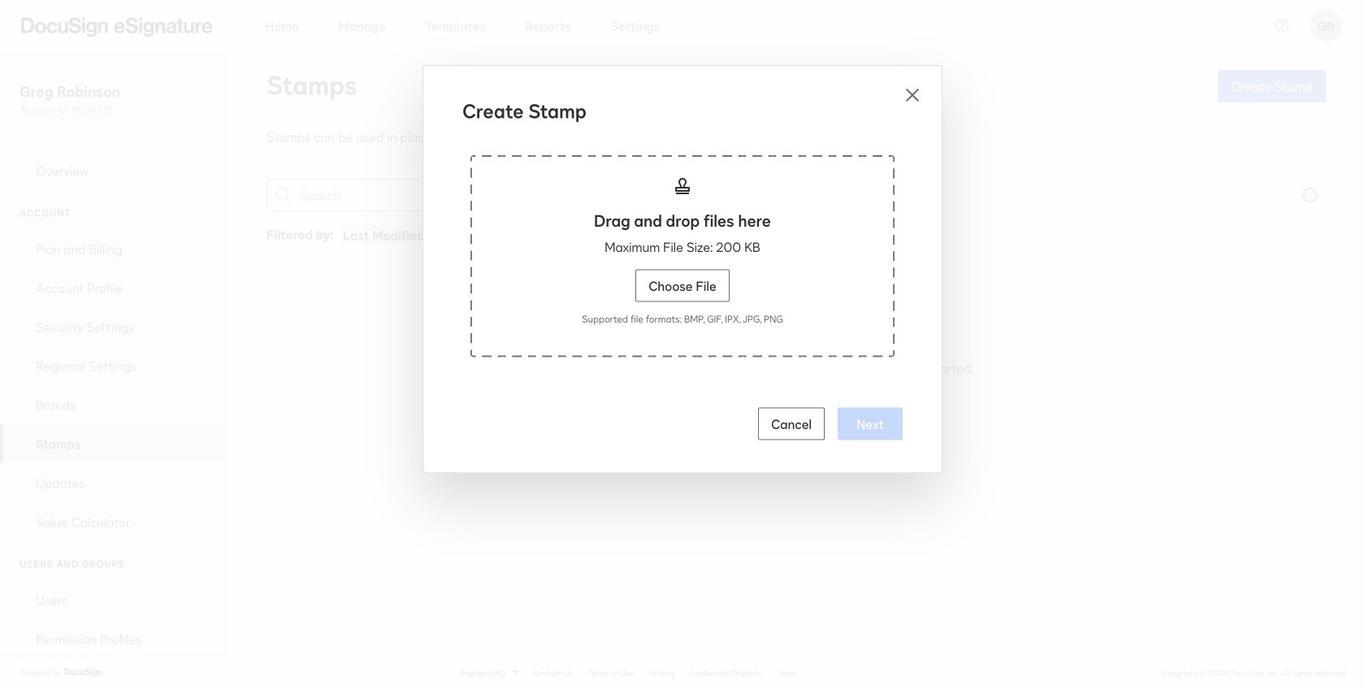 Task type: vqa. For each thing, say whether or not it's contained in the screenshot.
Your uploaded profile image
no



Task type: describe. For each thing, give the bounding box(es) containing it.
account element
[[0, 229, 228, 542]]

docusign image
[[64, 666, 104, 679]]

docusign admin image
[[21, 17, 213, 37]]



Task type: locate. For each thing, give the bounding box(es) containing it.
Search text field
[[300, 180, 450, 211]]

users and groups element
[[0, 581, 228, 689]]



